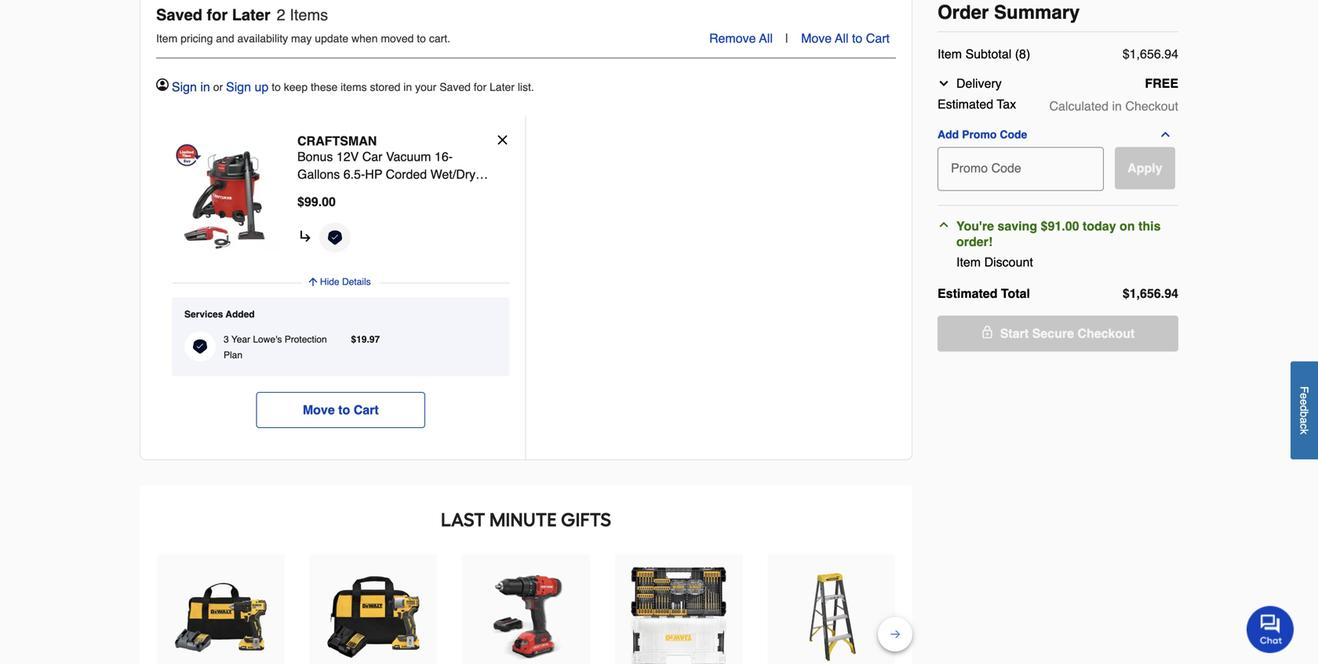 Task type: locate. For each thing, give the bounding box(es) containing it.
move
[[802, 31, 832, 46], [303, 403, 335, 418]]

when
[[352, 32, 378, 45]]

all right the |
[[835, 31, 849, 46]]

sign in or sign up to keep these items stored in your saved for later list.
[[172, 80, 534, 94]]

code
[[1000, 128, 1028, 141]]

cart
[[867, 31, 890, 46], [354, 403, 379, 418]]

all left the |
[[760, 31, 773, 46]]

1 vertical spatial saved
[[440, 81, 471, 93]]

item down order! at the right of the page
[[957, 255, 981, 270]]

shop
[[298, 185, 327, 199]]

.00
[[318, 195, 336, 209]]

vacuum up corded
[[386, 150, 431, 164]]

vacuum down 6.5- in the top of the page
[[330, 185, 376, 199]]

later left list.
[[490, 81, 515, 93]]

1 all from the left
[[760, 31, 773, 46]]

1,656 up free
[[1130, 47, 1162, 61]]

all
[[760, 31, 773, 46], [835, 31, 849, 46]]

2 94 from the top
[[1165, 287, 1179, 301]]

0 vertical spatial 94
[[1165, 47, 1179, 61]]

0 horizontal spatial move
[[303, 403, 335, 418]]

1 94 from the top
[[1165, 47, 1179, 61]]

minute
[[490, 509, 557, 532]]

dewalt 20v max 20-volt max brushless impact driver (1-battery included, charger included and soft bag included) image
[[323, 567, 425, 665]]

in
[[200, 80, 210, 94], [404, 81, 412, 93], [1113, 99, 1123, 113]]

|
[[786, 31, 789, 46]]

$ down on
[[1123, 287, 1130, 301]]

saved right the your
[[440, 81, 471, 93]]

item pricing and availability may update when moved to cart.
[[156, 32, 451, 45]]

0 vertical spatial estimated
[[938, 97, 994, 111]]

97
[[370, 334, 380, 345]]

checkout
[[1126, 99, 1179, 113], [1078, 327, 1135, 341]]

2 vertical spatial item
[[957, 255, 981, 270]]

1 sign from the left
[[172, 80, 197, 94]]

to
[[853, 31, 863, 46], [417, 32, 426, 45], [272, 81, 281, 93], [338, 403, 350, 418]]

later up availability at the top of page
[[232, 6, 271, 24]]

dewalt 20-volt max brushless drill (1-battery included, charger included and soft bag included) image
[[170, 567, 272, 665]]

items
[[290, 6, 328, 24]]

$ 1,656 . 94
[[1123, 47, 1179, 61], [1123, 287, 1179, 301]]

e up b
[[1299, 400, 1311, 406]]

2 $ 1,656 . 94 from the top
[[1123, 287, 1179, 301]]

wet/dry
[[431, 167, 476, 182]]

1 vertical spatial 1,656
[[1130, 287, 1162, 301]]

0 vertical spatial for
[[207, 6, 228, 24]]

1 e from the top
[[1299, 394, 1311, 400]]

saved for later 2 items
[[156, 6, 328, 24]]

1 1,656 from the top
[[1130, 47, 1162, 61]]

2 1,656 from the top
[[1130, 287, 1162, 301]]

remove
[[710, 31, 756, 46]]

chevron up image down free
[[1160, 128, 1172, 141]]

up
[[255, 80, 269, 94]]

all for remove
[[760, 31, 773, 46]]

.
[[1162, 47, 1165, 61], [1162, 287, 1165, 301], [367, 334, 370, 345]]

free
[[1146, 76, 1179, 91]]

$91.00
[[1041, 219, 1080, 234]]

a
[[1299, 418, 1311, 424]]

subitem arrow image
[[298, 223, 313, 244]]

later inside sign in or sign up to keep these items stored in your saved for later list.
[[490, 81, 515, 93]]

1 vertical spatial for
[[474, 81, 487, 93]]

1 horizontal spatial in
[[404, 81, 412, 93]]

1 vertical spatial estimated
[[938, 287, 998, 301]]

your
[[415, 81, 437, 93]]

for
[[207, 6, 228, 24], [474, 81, 487, 93]]

item left pricing
[[156, 32, 178, 45]]

item for item discount
[[957, 255, 981, 270]]

2 all from the left
[[835, 31, 849, 46]]

in left or
[[200, 80, 210, 94]]

chat invite button image
[[1247, 606, 1295, 654]]

checkout right secure on the right
[[1078, 327, 1135, 341]]

1 vertical spatial $ 1,656 . 94
[[1123, 287, 1179, 301]]

in for calculated
[[1113, 99, 1123, 113]]

checkout down free
[[1126, 99, 1179, 113]]

0 horizontal spatial for
[[207, 6, 228, 24]]

0 horizontal spatial cart
[[354, 403, 379, 418]]

add promo code
[[938, 128, 1028, 141]]

estimated total
[[938, 287, 1031, 301]]

sign up link
[[226, 78, 269, 97]]

0 vertical spatial checkout
[[1126, 99, 1179, 113]]

on
[[1120, 219, 1136, 234]]

move inside move all to cart button
[[802, 31, 832, 46]]

1 horizontal spatial for
[[474, 81, 487, 93]]

1,656
[[1130, 47, 1162, 61], [1130, 287, 1162, 301]]

1 $ 1,656 . 94 from the top
[[1123, 47, 1179, 61]]

0 vertical spatial $ 1,656 . 94
[[1123, 47, 1179, 61]]

0 vertical spatial item
[[156, 32, 178, 45]]

details
[[342, 277, 371, 288]]

may
[[291, 32, 312, 45]]

0 horizontal spatial vacuum
[[330, 185, 376, 199]]

1,656 down the this
[[1130, 287, 1162, 301]]

estimated down 'delivery'
[[938, 97, 994, 111]]

checkout inside 'button'
[[1078, 327, 1135, 341]]

1 vertical spatial move
[[303, 403, 335, 418]]

dewalt impact driver bit (100-piece) image
[[628, 567, 730, 665]]

later
[[232, 6, 271, 24], [490, 81, 515, 93]]

corded
[[386, 167, 427, 182]]

to inside move to cart button
[[338, 403, 350, 418]]

None text field
[[944, 147, 1097, 182]]

1 horizontal spatial chevron up image
[[1160, 128, 1172, 141]]

estimated
[[938, 97, 994, 111], [938, 287, 998, 301]]

e up d
[[1299, 394, 1311, 400]]

saved inside sign in or sign up to keep these items stored in your saved for later list.
[[440, 81, 471, 93]]

order summary
[[938, 2, 1081, 23]]

0 horizontal spatial chevron up image
[[938, 219, 951, 231]]

sign
[[172, 80, 197, 94], [226, 80, 251, 94]]

sign right or
[[226, 80, 251, 94]]

94
[[1165, 47, 1179, 61], [1165, 287, 1179, 301]]

1 vertical spatial chevron up image
[[938, 219, 951, 231]]

move down the protection
[[303, 403, 335, 418]]

0 vertical spatial later
[[232, 6, 271, 24]]

1 estimated from the top
[[938, 97, 994, 111]]

car
[[362, 150, 383, 164]]

1 horizontal spatial saved
[[440, 81, 471, 93]]

1 vertical spatial checkout
[[1078, 327, 1135, 341]]

6.5-
[[344, 167, 365, 182]]

0 horizontal spatial later
[[232, 6, 271, 24]]

1 vertical spatial cart
[[354, 403, 379, 418]]

$ 1,656 . 94 down the this
[[1123, 287, 1179, 301]]

craftsman v20 20-volt max 1/2-in cordless drill (1-battery included, charger included) image
[[475, 567, 577, 665]]

all inside remove all button
[[760, 31, 773, 46]]

calculated
[[1050, 99, 1109, 113]]

1 vertical spatial item
[[938, 47, 963, 61]]

secure image
[[982, 326, 994, 339]]

item discount
[[957, 255, 1034, 270]]

bonus 12v car vacuum 16-gallons 6.5-hp corded wet/dry shop vacuum with accessories included image
[[172, 142, 282, 252]]

94 for estimated total
[[1165, 287, 1179, 301]]

move for move to cart
[[303, 403, 335, 418]]

hide
[[320, 277, 340, 288]]

in right 'calculated'
[[1113, 99, 1123, 113]]

1 horizontal spatial move
[[802, 31, 832, 46]]

1 horizontal spatial sign
[[226, 80, 251, 94]]

0 vertical spatial move
[[802, 31, 832, 46]]

hide details
[[320, 277, 371, 288]]

chevron up image
[[1160, 128, 1172, 141], [938, 219, 951, 231]]

1 horizontal spatial later
[[490, 81, 515, 93]]

chevron down image
[[938, 77, 951, 90]]

saved up pricing
[[156, 6, 202, 24]]

for left list.
[[474, 81, 487, 93]]

item up chevron down image
[[938, 47, 963, 61]]

0 horizontal spatial in
[[200, 80, 210, 94]]

$ 1,656 . 94 up free
[[1123, 47, 1179, 61]]

0 vertical spatial cart
[[867, 31, 890, 46]]

$ up calculated in checkout
[[1123, 47, 1130, 61]]

move for move all to cart
[[802, 31, 832, 46]]

1 horizontal spatial all
[[835, 31, 849, 46]]

0 horizontal spatial all
[[760, 31, 773, 46]]

0 vertical spatial 1,656
[[1130, 47, 1162, 61]]

for up and
[[207, 6, 228, 24]]

2 estimated from the top
[[938, 287, 998, 301]]

0 vertical spatial vacuum
[[386, 150, 431, 164]]

99
[[305, 195, 318, 209]]

2 vertical spatial .
[[367, 334, 370, 345]]

sign right account circle filled image
[[172, 80, 197, 94]]

all inside move all to cart button
[[835, 31, 849, 46]]

1 vertical spatial 94
[[1165, 287, 1179, 301]]

0 vertical spatial .
[[1162, 47, 1165, 61]]

1 vertical spatial later
[[490, 81, 515, 93]]

0 horizontal spatial sign
[[172, 80, 197, 94]]

move right the |
[[802, 31, 832, 46]]

1 vertical spatial .
[[1162, 287, 1165, 301]]

3
[[224, 334, 229, 345]]

2 horizontal spatial in
[[1113, 99, 1123, 113]]

19
[[356, 334, 367, 345]]

0 vertical spatial saved
[[156, 6, 202, 24]]

estimated down item discount
[[938, 287, 998, 301]]

b
[[1299, 412, 1311, 418]]

1 horizontal spatial cart
[[867, 31, 890, 46]]

item
[[156, 32, 178, 45], [938, 47, 963, 61], [957, 255, 981, 270]]

werner fs200 4-ft fiberglass type 2- 225-lb load capacity step ladder image
[[781, 567, 883, 665]]

in left the your
[[404, 81, 412, 93]]

. for estimated total
[[1162, 287, 1165, 301]]

move inside move to cart button
[[303, 403, 335, 418]]

or
[[213, 81, 223, 93]]

chevron up image left you're
[[938, 219, 951, 231]]

to inside move all to cart button
[[853, 31, 863, 46]]

start
[[1001, 327, 1029, 341]]

cart.
[[429, 32, 451, 45]]

estimated tax
[[938, 97, 1017, 111]]



Task type: vqa. For each thing, say whether or not it's contained in the screenshot.
Lowe's Home Improvement lists Image
no



Task type: describe. For each thing, give the bounding box(es) containing it.
f
[[1299, 387, 1311, 394]]

lowe's
[[253, 334, 282, 345]]

accessories
[[404, 185, 472, 199]]

close image
[[496, 133, 510, 147]]

f e e d b a c k
[[1299, 387, 1311, 435]]

in inside sign in or sign up to keep these items stored in your saved for later list.
[[404, 81, 412, 93]]

order
[[938, 2, 989, 23]]

year
[[232, 334, 250, 345]]

checkout for start secure checkout
[[1078, 327, 1135, 341]]

last minute gifts heading
[[155, 505, 897, 536]]

chevron up image inside "you're saving  $91.00  today on this order!" link
[[938, 219, 951, 231]]

12v
[[337, 150, 359, 164]]

plan
[[224, 350, 243, 361]]

item subtotal (8)
[[938, 47, 1031, 61]]

16-
[[435, 150, 453, 164]]

services                                     added
[[184, 309, 255, 320]]

services
[[184, 309, 223, 320]]

order!
[[957, 235, 993, 249]]

promo
[[963, 128, 997, 141]]

checkout for calculated in checkout
[[1126, 99, 1179, 113]]

move to cart
[[303, 403, 379, 418]]

gifts
[[561, 509, 612, 532]]

1,656 for estimated total
[[1130, 287, 1162, 301]]

remove all button
[[710, 29, 773, 48]]

k
[[1299, 430, 1311, 435]]

in for sign
[[200, 80, 210, 94]]

add promo code link
[[938, 128, 1179, 141]]

item for item pricing and availability may update when moved to cart.
[[156, 32, 178, 45]]

update
[[315, 32, 349, 45]]

all for move
[[835, 31, 849, 46]]

secure
[[1033, 327, 1075, 341]]

$ 1,656 . 94 for item subtotal (8)
[[1123, 47, 1179, 61]]

keep
[[284, 81, 308, 93]]

move to cart button
[[256, 393, 425, 429]]

$ 1,656 . 94 for estimated total
[[1123, 287, 1179, 301]]

start secure checkout button
[[938, 316, 1179, 352]]

craftsman
[[298, 134, 377, 148]]

add
[[938, 128, 959, 141]]

c
[[1299, 424, 1311, 430]]

1 horizontal spatial vacuum
[[386, 150, 431, 164]]

discount
[[985, 255, 1034, 270]]

$ 19 . 97
[[351, 334, 380, 345]]

to inside sign in or sign up to keep these items stored in your saved for later list.
[[272, 81, 281, 93]]

move all to cart
[[802, 31, 890, 46]]

$ 99 .00
[[298, 195, 336, 209]]

1,656 for item subtotal (8)
[[1130, 47, 1162, 61]]

bonus
[[298, 150, 333, 164]]

delivery
[[957, 76, 1002, 91]]

you're saving  $91.00  today on this order! link
[[938, 219, 1173, 250]]

craftsman bonus 12v car vacuum 16- gallons 6.5-hp corded wet/dry shop vacuum with accessories included
[[298, 134, 476, 217]]

0 vertical spatial chevron up image
[[1160, 128, 1172, 141]]

2 e from the top
[[1299, 400, 1311, 406]]

. for item subtotal (8)
[[1162, 47, 1165, 61]]

you're saving  $91.00  today on this order!
[[957, 219, 1161, 249]]

saving
[[998, 219, 1038, 234]]

today
[[1083, 219, 1117, 234]]

tax
[[997, 97, 1017, 111]]

gallons
[[298, 167, 340, 182]]

items
[[341, 81, 367, 93]]

list.
[[518, 81, 534, 93]]

availability
[[237, 32, 288, 45]]

subtotal
[[966, 47, 1012, 61]]

1 vertical spatial vacuum
[[330, 185, 376, 199]]

these
[[311, 81, 338, 93]]

account circle filled image
[[156, 79, 169, 91]]

included
[[298, 202, 345, 217]]

protection
[[285, 334, 327, 345]]

$ left .00 on the top left of the page
[[298, 195, 305, 209]]

d
[[1299, 406, 1311, 412]]

item for item subtotal (8)
[[938, 47, 963, 61]]

last
[[441, 509, 486, 532]]

sign in link
[[172, 78, 210, 97]]

3 year lowe's protection plan
[[224, 334, 327, 361]]

2
[[277, 6, 286, 24]]

0 horizontal spatial saved
[[156, 6, 202, 24]]

f e e d b a c k button
[[1291, 362, 1319, 460]]

pricing
[[181, 32, 213, 45]]

94 for item subtotal (8)
[[1165, 47, 1179, 61]]

summary
[[995, 2, 1081, 23]]

you're
[[957, 219, 995, 234]]

(8)
[[1016, 47, 1031, 61]]

remove all
[[710, 31, 773, 46]]

$ left 97
[[351, 334, 356, 345]]

arrow up image
[[307, 276, 319, 289]]

hp
[[365, 167, 383, 182]]

with
[[379, 185, 401, 199]]

last minute gifts
[[441, 509, 612, 532]]

total
[[1002, 287, 1031, 301]]

added
[[226, 309, 255, 320]]

moved
[[381, 32, 414, 45]]

estimated for estimated tax
[[938, 97, 994, 111]]

2 sign from the left
[[226, 80, 251, 94]]

move all to cart button
[[802, 29, 890, 48]]

stored
[[370, 81, 401, 93]]

start secure checkout
[[1001, 327, 1135, 341]]

this
[[1139, 219, 1161, 234]]

estimated for estimated total
[[938, 287, 998, 301]]

for inside sign in or sign up to keep these items stored in your saved for later list.
[[474, 81, 487, 93]]



